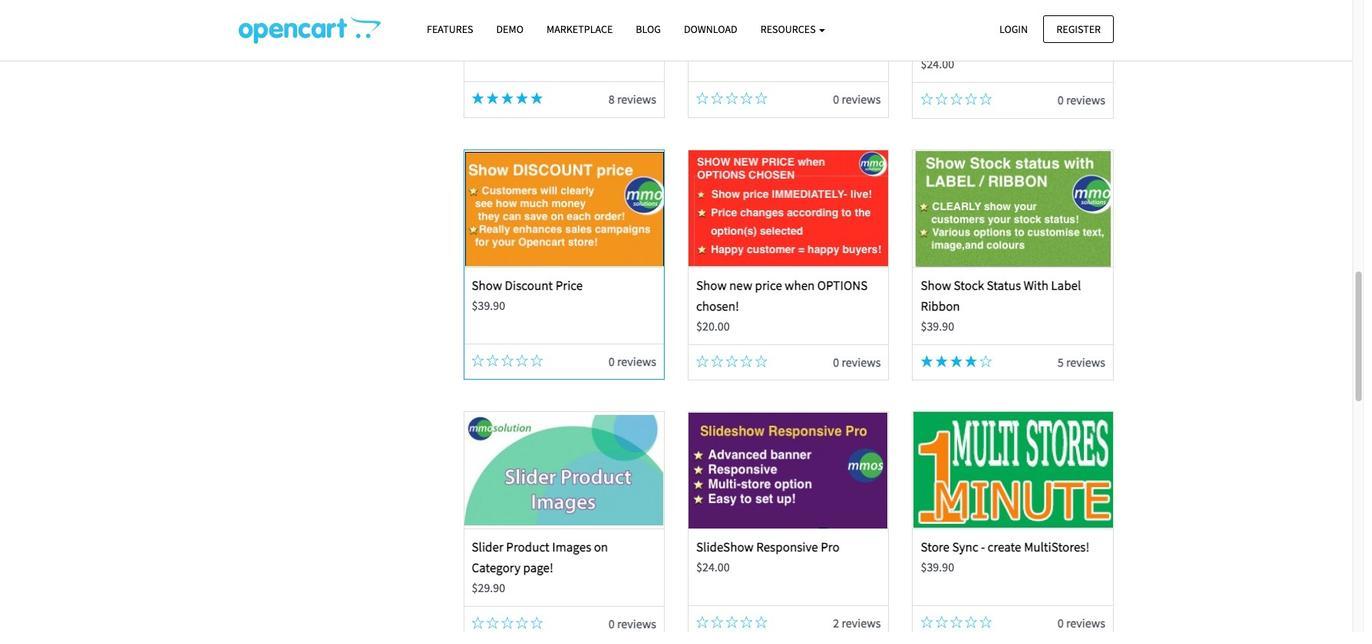Task type: vqa. For each thing, say whether or not it's contained in the screenshot.
data on the top
no



Task type: describe. For each thing, give the bounding box(es) containing it.
multi
[[747, 15, 775, 31]]

features link
[[415, 16, 485, 43]]

ribbon
[[921, 298, 960, 315]]

$39.90 inside show discount price $39.90
[[472, 298, 505, 313]]

show new price when options chosen! link
[[696, 277, 868, 315]]

reviews for show discount price
[[617, 354, 657, 369]]

slider product images on category page! $29.90
[[472, 539, 608, 596]]

register link
[[1044, 15, 1114, 43]]

8
[[609, 91, 615, 107]]

login
[[1000, 22, 1028, 36]]

resources link
[[749, 16, 837, 43]]

show for show discount price
[[472, 277, 502, 294]]

seo rich snippets pro [full solution] link
[[921, 15, 1081, 52]]

2 horizontal spatial star light image
[[965, 355, 978, 367]]

show discount price image
[[464, 150, 664, 267]]

search
[[472, 15, 516, 31]]

store sync - create multistores! link
[[921, 539, 1090, 556]]

show stock status with label ribbon $39.90
[[921, 277, 1081, 334]]

marketplace link
[[535, 16, 625, 43]]

page!
[[523, 560, 554, 577]]

2
[[833, 616, 839, 631]]

when
[[785, 277, 815, 294]]

download link
[[673, 16, 749, 43]]

new
[[730, 277, 753, 294]]

snippets
[[972, 15, 1020, 31]]

opencart extensions image
[[239, 16, 381, 44]]

reviews for show stock status with label ribbon
[[1067, 354, 1106, 370]]

2 reviews
[[833, 616, 881, 631]]

slider product images on category page! link
[[472, 539, 608, 577]]

blog link
[[625, 16, 673, 43]]

pro
[[821, 539, 840, 556]]

search pro (fast ajaxsearch) $25.90
[[472, 15, 636, 51]]

seo link multi languages link
[[696, 15, 836, 31]]

slideshow responsive pro $24.00
[[696, 539, 840, 575]]

images
[[552, 539, 591, 556]]

marketplace
[[547, 22, 613, 36]]

seo for seo rich snippets pro [full solution]
[[921, 15, 944, 31]]

download
[[684, 22, 738, 36]]

register
[[1057, 22, 1101, 36]]

$39.90 inside store sync - create multistores! $39.90
[[921, 560, 955, 575]]

seo for seo link multi languages
[[696, 15, 719, 31]]

store
[[921, 539, 950, 556]]

0 reviews for show new price when options chosen!
[[833, 354, 881, 370]]

price
[[755, 277, 782, 294]]

(fast
[[545, 15, 571, 31]]

slideshow responsive pro image
[[689, 412, 889, 529]]

[full
[[1049, 15, 1081, 31]]

category
[[472, 560, 521, 577]]

show new price when options chosen! $20.00
[[696, 277, 868, 334]]

show new price when options chosen! image
[[689, 150, 889, 267]]

slider
[[472, 539, 504, 556]]

blog
[[636, 22, 661, 36]]

search pro (fast ajaxsearch) link
[[472, 15, 636, 31]]

chosen!
[[696, 298, 739, 315]]

resources
[[761, 22, 818, 36]]

show for show new price when options chosen!
[[696, 277, 727, 294]]



Task type: locate. For each thing, give the bounding box(es) containing it.
reviews
[[617, 91, 657, 107], [842, 91, 881, 107], [1067, 92, 1106, 107], [617, 354, 657, 369], [842, 354, 881, 370], [1067, 354, 1106, 370], [842, 616, 881, 631], [1067, 616, 1106, 631], [617, 617, 657, 632]]

star light image
[[472, 92, 484, 104], [951, 355, 963, 367], [965, 355, 978, 367]]

pro
[[519, 15, 542, 31], [1023, 15, 1046, 31]]

pro inside search pro (fast ajaxsearch) $25.90
[[519, 15, 542, 31]]

seo left link at the right of the page
[[696, 15, 719, 31]]

star light image down the ribbon
[[951, 355, 963, 367]]

create
[[988, 539, 1022, 556]]

reviews for show new price when options chosen!
[[842, 354, 881, 370]]

$20.00
[[696, 319, 730, 334]]

seo
[[696, 15, 719, 31], [921, 15, 944, 31]]

1 horizontal spatial seo
[[921, 15, 944, 31]]

0 for show discount price
[[609, 354, 615, 369]]

3 show from the left
[[921, 277, 952, 294]]

2 seo from the left
[[921, 15, 944, 31]]

0 reviews for show discount price
[[609, 354, 657, 369]]

reviews for slideshow responsive pro
[[842, 616, 881, 631]]

0 horizontal spatial show
[[472, 277, 502, 294]]

rich
[[946, 15, 970, 31]]

multistores!
[[1024, 539, 1090, 556]]

status
[[987, 277, 1021, 294]]

$39.90 down link at the right of the page
[[696, 35, 730, 51]]

options
[[818, 277, 868, 294]]

-
[[981, 539, 985, 556]]

show inside show new price when options chosen! $20.00
[[696, 277, 727, 294]]

show up chosen!
[[696, 277, 727, 294]]

login link
[[987, 15, 1041, 43]]

0 horizontal spatial pro
[[519, 15, 542, 31]]

show discount price link
[[472, 277, 583, 294]]

1 seo from the left
[[696, 15, 719, 31]]

0 vertical spatial $24.00
[[921, 56, 955, 72]]

1 horizontal spatial pro
[[1023, 15, 1046, 31]]

ajaxsearch)
[[574, 15, 636, 31]]

$24.00
[[921, 56, 955, 72], [696, 560, 730, 575]]

demo link
[[485, 16, 535, 43]]

show inside show stock status with label ribbon $39.90
[[921, 277, 952, 294]]

0 horizontal spatial seo
[[696, 15, 719, 31]]

slideshow
[[696, 539, 754, 556]]

show for show stock status with label ribbon
[[921, 277, 952, 294]]

$39.90 down the ribbon
[[921, 319, 955, 334]]

2 pro from the left
[[1023, 15, 1046, 31]]

seo inside seo rich snippets pro [full solution] $24.00
[[921, 15, 944, 31]]

0 reviews for slider product images on category page!
[[609, 617, 657, 632]]

slideshow responsive pro link
[[696, 539, 840, 556]]

languages
[[778, 15, 836, 31]]

$24.00 inside the slideshow responsive pro $24.00
[[696, 560, 730, 575]]

label
[[1051, 277, 1081, 294]]

0 horizontal spatial star light image
[[472, 92, 484, 104]]

pro inside seo rich snippets pro [full solution] $24.00
[[1023, 15, 1046, 31]]

$39.90 inside show stock status with label ribbon $39.90
[[921, 319, 955, 334]]

0 horizontal spatial $24.00
[[696, 560, 730, 575]]

price
[[556, 277, 583, 294]]

2 horizontal spatial show
[[921, 277, 952, 294]]

show left discount
[[472, 277, 502, 294]]

1 show from the left
[[472, 277, 502, 294]]

seo rich snippets pro [full solution] $24.00
[[921, 15, 1081, 72]]

on
[[594, 539, 608, 556]]

star light image down $25.90 at the top left
[[472, 92, 484, 104]]

2 show from the left
[[696, 277, 727, 294]]

product
[[506, 539, 550, 556]]

show
[[472, 277, 502, 294], [696, 277, 727, 294], [921, 277, 952, 294]]

show stock status with label ribbon link
[[921, 277, 1081, 315]]

star light o image
[[696, 92, 709, 104], [741, 92, 753, 104], [755, 92, 768, 104], [921, 93, 933, 105], [951, 93, 963, 105], [980, 93, 992, 105], [472, 354, 484, 367], [501, 354, 514, 367], [516, 354, 528, 367], [711, 355, 723, 367], [726, 355, 738, 367], [755, 355, 768, 367], [980, 355, 992, 367], [711, 617, 723, 629], [726, 617, 738, 629], [741, 617, 753, 629], [755, 617, 768, 629], [921, 617, 933, 629], [951, 617, 963, 629], [965, 617, 978, 629], [487, 617, 499, 630], [516, 617, 528, 630], [531, 617, 543, 630]]

$24.00 inside seo rich snippets pro [full solution] $24.00
[[921, 56, 955, 72]]

$39.90
[[696, 35, 730, 51], [472, 298, 505, 313], [921, 319, 955, 334], [921, 560, 955, 575]]

seo link multi languages $39.90
[[696, 15, 836, 51]]

link
[[722, 15, 745, 31]]

pro left [full on the right
[[1023, 15, 1046, 31]]

$39.90 down store
[[921, 560, 955, 575]]

show up the ribbon
[[921, 277, 952, 294]]

0 for slider product images on category page!
[[609, 617, 615, 632]]

star light image down show stock status with label ribbon $39.90
[[965, 355, 978, 367]]

show stock status with label ribbon image
[[914, 150, 1113, 267]]

$24.00 down the slideshow
[[696, 560, 730, 575]]

with
[[1024, 277, 1049, 294]]

reviews for slider product images on category page!
[[617, 617, 657, 632]]

pro left (fast
[[519, 15, 542, 31]]

star light image
[[487, 92, 499, 104], [501, 92, 514, 104], [516, 92, 528, 104], [531, 92, 543, 104], [921, 355, 933, 367], [936, 355, 948, 367]]

features
[[427, 22, 473, 36]]

stock
[[954, 277, 985, 294]]

slider product images on category page! image
[[464, 412, 664, 529]]

8 reviews
[[609, 91, 657, 107]]

5
[[1058, 354, 1064, 370]]

show inside show discount price $39.90
[[472, 277, 502, 294]]

solution]
[[921, 35, 983, 52]]

seo left the rich
[[921, 15, 944, 31]]

seo inside seo link multi languages $39.90
[[696, 15, 719, 31]]

discount
[[505, 277, 553, 294]]

$39.90 inside seo link multi languages $39.90
[[696, 35, 730, 51]]

0 reviews
[[833, 91, 881, 107], [1058, 92, 1106, 107], [609, 354, 657, 369], [833, 354, 881, 370], [1058, 616, 1106, 631], [609, 617, 657, 632]]

5 reviews
[[1058, 354, 1106, 370]]

1 pro from the left
[[519, 15, 542, 31]]

1 horizontal spatial $24.00
[[921, 56, 955, 72]]

0 for store sync - create multistores!
[[1058, 616, 1064, 631]]

0 reviews for store sync - create multistores!
[[1058, 616, 1106, 631]]

$39.90 down show discount price link
[[472, 298, 505, 313]]

1 horizontal spatial show
[[696, 277, 727, 294]]

demo
[[496, 22, 524, 36]]

1 vertical spatial $24.00
[[696, 560, 730, 575]]

show discount price $39.90
[[472, 277, 583, 313]]

sync
[[952, 539, 979, 556]]

reviews for store sync - create multistores!
[[1067, 616, 1106, 631]]

responsive
[[756, 539, 818, 556]]

1 horizontal spatial star light image
[[951, 355, 963, 367]]

0
[[833, 91, 839, 107], [1058, 92, 1064, 107], [609, 354, 615, 369], [833, 354, 839, 370], [1058, 616, 1064, 631], [609, 617, 615, 632]]

star light o image
[[711, 92, 723, 104], [726, 92, 738, 104], [936, 93, 948, 105], [965, 93, 978, 105], [487, 354, 499, 367], [531, 354, 543, 367], [696, 355, 709, 367], [741, 355, 753, 367], [696, 617, 709, 629], [936, 617, 948, 629], [980, 617, 992, 629], [472, 617, 484, 630], [501, 617, 514, 630]]

$29.90
[[472, 581, 505, 596]]

$25.90
[[472, 35, 505, 51]]

store sync - create multistores! image
[[914, 412, 1113, 529]]

store sync - create multistores! $39.90
[[921, 539, 1090, 575]]

$24.00 down solution]
[[921, 56, 955, 72]]

0 for show new price when options chosen!
[[833, 354, 839, 370]]



